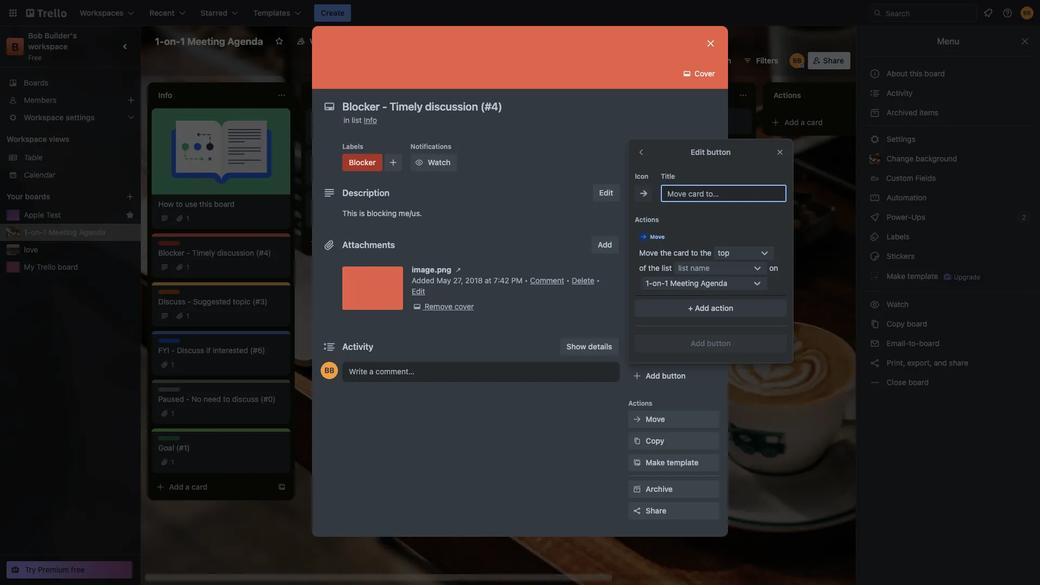 Task type: describe. For each thing, give the bounding box(es) containing it.
boards link
[[0, 74, 141, 92]]

comment
[[531, 276, 565, 285]]

best
[[620, 181, 636, 190]]

we inside blocker the team is stuck on x, how can we move forward?
[[427, 120, 437, 129]]

close popover image
[[776, 148, 785, 157]]

star or unstar board image
[[275, 37, 284, 46]]

color: orange, title: "discuss" element for i've drafted my goals for the next few months. any feedback?
[[312, 154, 337, 162]]

sm image for archived items link
[[870, 107, 881, 118]]

custom fields for menu
[[887, 174, 937, 183]]

next
[[413, 161, 428, 170]]

email-
[[887, 339, 909, 348]]

to up 'list name'
[[692, 249, 699, 258]]

sm image for copy link
[[632, 436, 643, 447]]

sm image for activity "link"
[[870, 88, 881, 99]]

my
[[354, 161, 365, 170]]

discuss i've drafted my goals for the next few months. any feedback?
[[312, 155, 428, 181]]

no
[[192, 395, 202, 404]]

0 vertical spatial make template
[[885, 272, 939, 281]]

stuck
[[355, 120, 374, 129]]

sm image for print, export, and share link
[[870, 358, 881, 369]]

watch inside "button"
[[428, 158, 451, 167]]

0 horizontal spatial make
[[646, 458, 665, 467]]

+
[[689, 304, 693, 313]]

2 vertical spatial 1-on-1 meeting agenda
[[646, 279, 728, 288]]

sm image for 'move' link
[[632, 414, 643, 425]]

1 vertical spatial agenda
[[79, 228, 106, 237]]

free
[[28, 54, 42, 61]]

1 horizontal spatial labels
[[646, 175, 670, 184]]

color: orange, title: "discuss" element for i think we can improve velocity if we make some tooling changes.
[[312, 195, 337, 203]]

in
[[344, 116, 350, 125]]

1 vertical spatial 1-on-1 meeting agenda
[[24, 228, 106, 237]]

1 vertical spatial bob builder (bobbuilder40) image
[[790, 53, 805, 68]]

meeting inside the "board name" text field
[[187, 35, 225, 47]]

add power-ups link
[[629, 323, 720, 340]]

make template link
[[629, 454, 720, 472]]

members for topmost members link
[[24, 96, 57, 105]]

use
[[185, 200, 198, 209]]

this is blocking me/us.
[[343, 209, 422, 218]]

0 horizontal spatial template
[[667, 458, 699, 467]]

feedback?
[[373, 172, 409, 181]]

paused paused - no need to discuss (#0)
[[158, 388, 276, 404]]

tooling
[[354, 213, 378, 222]]

goal goal (#1)
[[158, 437, 190, 453]]

workspace for workspace visible
[[310, 37, 350, 46]]

sm image for copy board link
[[870, 319, 881, 330]]

we right 'me/us.'
[[428, 202, 438, 211]]

0 horizontal spatial power-ups
[[629, 290, 664, 298]]

board inside email-to-board link
[[920, 339, 940, 348]]

+ add action
[[689, 304, 734, 313]]

drafted
[[327, 161, 352, 170]]

2 vertical spatial power-
[[663, 327, 688, 336]]

automation button
[[675, 52, 738, 69]]

attachment button
[[629, 236, 720, 254]]

0 vertical spatial create from template… image
[[739, 205, 748, 214]]

button for top 'add button' button
[[708, 339, 731, 348]]

this inside button
[[910, 69, 923, 78]]

1 horizontal spatial watch
[[885, 300, 912, 309]]

discuss - suggested topic (#3) link
[[158, 297, 284, 307]]

description
[[343, 188, 390, 198]]

suggested
[[193, 297, 231, 306]]

1 vertical spatial move
[[640, 249, 659, 258]]

topic
[[233, 297, 251, 306]]

board inside copy board link
[[908, 320, 928, 329]]

0 vertical spatial labels link
[[629, 171, 720, 189]]

2 paused from the top
[[158, 395, 184, 404]]

another
[[647, 150, 674, 159]]

in list info
[[344, 116, 377, 125]]

0 vertical spatial make
[[887, 272, 906, 281]]

1 horizontal spatial ups
[[688, 327, 702, 336]]

0 horizontal spatial list
[[352, 116, 362, 125]]

about this board
[[887, 69, 946, 78]]

2 vertical spatial labels
[[885, 232, 910, 241]]

color: orange, title: "discuss" element for discuss - suggested topic (#3)
[[158, 290, 183, 298]]

workspace visible button
[[290, 33, 381, 50]]

developer
[[676, 150, 711, 159]]

return to previous screen image
[[638, 148, 646, 157]]

archived items link
[[864, 104, 1034, 121]]

workspace for workspace views
[[7, 135, 47, 144]]

table link
[[24, 152, 134, 163]]

open information menu image
[[1003, 8, 1014, 18]]

show
[[567, 342, 587, 351]]

agenda inside the "board name" text field
[[228, 35, 263, 47]]

2 horizontal spatial list
[[679, 264, 689, 273]]

apple test
[[24, 211, 61, 220]]

0 vertical spatial move
[[651, 234, 665, 240]]

0 horizontal spatial power-
[[629, 290, 652, 298]]

custom fields button for add to card
[[629, 261, 720, 272]]

paused - no need to discuss (#0) link
[[158, 394, 284, 405]]

print,
[[887, 359, 906, 368]]

add a card up close popover image
[[785, 118, 824, 127]]

cover link
[[679, 65, 722, 82]]

cover
[[455, 302, 474, 311]]

x,
[[387, 120, 394, 129]]

0 horizontal spatial ups
[[652, 290, 664, 298]]

the up name
[[701, 249, 712, 258]]

if inside fyi fyi - discuss if interested (#6)
[[206, 346, 211, 355]]

comment link
[[531, 276, 565, 285]]

0 vertical spatial ups
[[912, 213, 926, 222]]

i
[[312, 202, 314, 211]]

upgrade button
[[942, 271, 983, 284]]

workspace visible
[[310, 37, 375, 46]]

edit for edit
[[600, 188, 614, 197]]

menu
[[938, 36, 960, 46]]

1 horizontal spatial list
[[662, 264, 672, 273]]

(#1)
[[176, 444, 190, 453]]

starred icon image
[[126, 211, 134, 220]]

Search field
[[883, 5, 977, 21]]

1 vertical spatial members link
[[629, 150, 720, 167]]

switch to… image
[[8, 8, 18, 18]]

the up of the list
[[661, 249, 672, 258]]

1 vertical spatial on
[[770, 264, 779, 273]]

try premium free
[[25, 566, 85, 575]]

archive
[[646, 485, 673, 494]]

free
[[71, 566, 85, 575]]

details
[[589, 342, 613, 351]]

add a card down some
[[323, 237, 362, 246]]

is inside blocker the team is stuck on x, how can we move forward?
[[347, 120, 353, 129]]

b link
[[7, 38, 24, 55]]

to left use
[[176, 200, 183, 209]]

export,
[[908, 359, 933, 368]]

0 horizontal spatial meeting
[[49, 228, 77, 237]]

edit inside delete edit
[[412, 287, 426, 296]]

sm image for watch "button"
[[414, 157, 425, 168]]

delete edit
[[412, 276, 595, 296]]

discussion
[[217, 249, 254, 258]]

sm image for email-to-board link
[[870, 338, 881, 349]]

2 fyi from the top
[[158, 346, 169, 355]]

added
[[412, 276, 435, 285]]

goal for goal
[[158, 437, 173, 445]]

views
[[49, 135, 69, 144]]

board inside about this board button
[[925, 69, 946, 78]]

to up return to previous screen "icon"
[[643, 138, 650, 146]]

fields for add to card
[[676, 262, 697, 271]]

2 vertical spatial agenda
[[701, 279, 728, 288]]

calendar
[[24, 171, 55, 179]]

1 vertical spatial on-
[[31, 228, 43, 237]]

Write a comment text field
[[343, 362, 620, 382]]

1 vertical spatial automation
[[885, 193, 927, 202]]

2 horizontal spatial color: red, title: "blocker" element
[[343, 154, 383, 171]]

can inside blocker the team is stuck on x, how can we move forward?
[[413, 120, 425, 129]]

share
[[950, 359, 969, 368]]

2 horizontal spatial meeting
[[671, 279, 699, 288]]

how to use this board
[[158, 200, 235, 209]]

0 horizontal spatial labels
[[343, 143, 364, 150]]

0 horizontal spatial create from template… image
[[278, 483, 286, 492]]

months.
[[327, 172, 355, 181]]

0 vertical spatial power-
[[887, 213, 912, 222]]

close
[[887, 378, 907, 387]]

- for discuss
[[188, 297, 191, 306]]

board inside how to use this board link
[[214, 200, 235, 209]]

27,
[[453, 276, 464, 285]]

show details link
[[561, 338, 619, 356]]

board link
[[383, 33, 430, 50]]

create from template… image
[[586, 185, 594, 194]]

mentor another developer link
[[620, 150, 746, 160]]

any
[[357, 172, 371, 181]]

remove
[[425, 302, 453, 311]]

Move card to… text field
[[661, 185, 787, 202]]

sm image for automation button
[[675, 52, 690, 67]]

0 horizontal spatial 1-
[[24, 228, 31, 237]]

1 vertical spatial add button button
[[629, 368, 720, 385]]

blocker for blocker
[[349, 158, 376, 167]]

can inside "discuss i think we can improve velocity if we make some tooling changes."
[[348, 202, 360, 211]]

watch button
[[411, 154, 457, 171]]

for
[[388, 161, 397, 170]]

sm image for archive link at the right
[[632, 484, 643, 495]]

remove cover
[[425, 302, 474, 311]]

change background
[[885, 154, 958, 163]]

blocker blocker - timely discussion (#4)
[[158, 242, 271, 258]]

on- inside the "board name" text field
[[164, 35, 180, 47]]

goal for mentor
[[620, 144, 634, 151]]

added may 27, 2018 at 7:42 pm
[[412, 276, 523, 285]]

sm image for stickers link
[[870, 251, 881, 262]]

bob builder's workspace link
[[28, 31, 79, 51]]

create button
[[314, 4, 351, 22]]

custom for menu
[[887, 174, 914, 183]]

about this board button
[[864, 65, 1034, 82]]

blocker for blocker the team is stuck on x, how can we move forward?
[[312, 113, 336, 121]]

custom for add to card
[[646, 262, 674, 271]]

1-on-1 meeting agenda inside the "board name" text field
[[155, 35, 263, 47]]

close board link
[[864, 374, 1034, 391]]

0 vertical spatial add button button
[[635, 335, 787, 352]]

practice
[[638, 181, 667, 190]]

edit button
[[593, 184, 620, 202]]

activity link
[[864, 85, 1034, 102]]

add to card
[[629, 138, 666, 146]]

name
[[691, 264, 710, 273]]

title
[[661, 172, 676, 180]]

1 vertical spatial labels link
[[864, 228, 1034, 246]]

of
[[640, 264, 647, 273]]

1 fyi from the top
[[158, 339, 168, 347]]

2 vertical spatial color: green, title: "goal" element
[[158, 436, 180, 445]]

fields for menu
[[916, 174, 937, 183]]

- for paused
[[186, 395, 190, 404]]

we up some
[[336, 202, 345, 211]]

discuss
[[232, 395, 259, 404]]

sm image for make template link
[[632, 458, 643, 468]]



Task type: vqa. For each thing, say whether or not it's contained in the screenshot.
right fields
yes



Task type: locate. For each thing, give the bounding box(es) containing it.
color: green, title: "goal" element
[[620, 143, 642, 151], [620, 173, 642, 182], [158, 436, 180, 445]]

discuss inside fyi fyi - discuss if interested (#6)
[[177, 346, 204, 355]]

blocker inside blocker the team is stuck on x, how can we move forward?
[[312, 113, 336, 121]]

1 horizontal spatial members
[[646, 154, 680, 163]]

sm image inside watch link
[[870, 299, 881, 310]]

how
[[158, 200, 174, 209]]

create from template… image
[[739, 205, 748, 214], [278, 483, 286, 492]]

0 vertical spatial power-ups
[[885, 213, 928, 222]]

0 vertical spatial custom fields
[[887, 174, 937, 183]]

sm image inside 'move' link
[[632, 414, 643, 425]]

visible
[[352, 37, 375, 46]]

2 horizontal spatial 1-on-1 meeting agenda
[[646, 279, 728, 288]]

blocker for blocker blocker - timely discussion (#4)
[[158, 242, 182, 249]]

primary element
[[0, 0, 1041, 26]]

items
[[920, 108, 939, 117]]

0 horizontal spatial members
[[24, 96, 57, 105]]

mentor
[[620, 150, 645, 159]]

actions down checklist
[[635, 216, 659, 223]]

0 horizontal spatial edit
[[412, 287, 426, 296]]

color: green, title: "goal" element for best
[[620, 173, 642, 182]]

1 horizontal spatial is
[[359, 209, 365, 218]]

sm image for watch link
[[870, 299, 881, 310]]

0 horizontal spatial activity
[[343, 342, 374, 352]]

- left no
[[186, 395, 190, 404]]

need
[[204, 395, 221, 404]]

watch
[[428, 158, 451, 167], [885, 300, 912, 309]]

sm image inside stickers link
[[870, 251, 881, 262]]

2 vertical spatial bob builder (bobbuilder40) image
[[321, 362, 338, 379]]

boards
[[25, 192, 50, 201]]

top
[[718, 249, 730, 258]]

- for fyi
[[171, 346, 175, 355]]

0 vertical spatial button
[[707, 148, 731, 157]]

copy down 'move' link
[[646, 437, 665, 446]]

1 horizontal spatial share button
[[809, 52, 851, 69]]

at
[[485, 276, 492, 285]]

goal inside the goal mentor another developer
[[620, 144, 634, 151]]

1 vertical spatial members
[[646, 154, 680, 163]]

- left suggested
[[188, 297, 191, 306]]

move up copy link
[[646, 415, 666, 424]]

automation link
[[864, 189, 1034, 207]]

this
[[910, 69, 923, 78], [200, 200, 212, 209]]

customize views image
[[435, 36, 446, 47]]

sm image for cover link
[[682, 68, 693, 79]]

- inside blocker blocker - timely discussion (#4)
[[187, 249, 190, 258]]

1 vertical spatial if
[[206, 346, 211, 355]]

1 vertical spatial ups
[[652, 290, 664, 298]]

sm image for bottommost members link
[[632, 153, 643, 164]]

0 vertical spatial 1-
[[155, 35, 164, 47]]

0 horizontal spatial bob builder (bobbuilder40) image
[[321, 362, 338, 379]]

1 vertical spatial share button
[[629, 503, 720, 520]]

0 vertical spatial meeting
[[187, 35, 225, 47]]

color: green, title: "goal" element for mentor
[[620, 143, 642, 151]]

ups down of the list
[[652, 290, 664, 298]]

move up of
[[640, 249, 659, 258]]

my trello board link
[[24, 262, 134, 273]]

board up print, export, and share
[[920, 339, 940, 348]]

sm image
[[675, 52, 690, 67], [682, 68, 693, 79], [870, 88, 881, 99], [870, 107, 881, 118], [870, 134, 881, 145], [414, 157, 425, 168], [632, 175, 643, 185], [870, 251, 881, 262], [870, 271, 881, 281], [412, 301, 423, 312], [870, 358, 881, 369], [632, 458, 643, 468], [632, 484, 643, 495]]

custom fields button down "move the card to the"
[[629, 261, 720, 272]]

can up some
[[348, 202, 360, 211]]

workspace down create button
[[310, 37, 350, 46]]

list name
[[679, 264, 710, 273]]

1 horizontal spatial labels link
[[864, 228, 1034, 246]]

(#3)
[[253, 297, 268, 306]]

my
[[24, 263, 34, 272]]

1 horizontal spatial make
[[887, 272, 906, 281]]

move up attachment
[[651, 234, 665, 240]]

your
[[7, 192, 23, 201]]

if right velocity
[[421, 202, 426, 211]]

the right for
[[399, 161, 411, 170]]

color: black, title: "paused" element
[[158, 388, 181, 396]]

color: red, title: "blocker" element for blocker - timely discussion (#4)
[[158, 241, 182, 249]]

sm image inside activity "link"
[[870, 88, 881, 99]]

bob builder's workspace free
[[28, 31, 79, 61]]

2 horizontal spatial bob builder (bobbuilder40) image
[[1021, 7, 1034, 20]]

custom down change
[[887, 174, 914, 183]]

watch link
[[864, 296, 1034, 313]]

sm image inside archive link
[[632, 484, 643, 495]]

your boards with 4 items element
[[7, 190, 110, 203]]

icon
[[635, 172, 649, 180]]

list right in
[[352, 116, 362, 125]]

sm image inside "checklist" link
[[632, 196, 643, 207]]

image.png
[[412, 265, 452, 274]]

0 vertical spatial members link
[[0, 92, 141, 109]]

button down the action at the bottom
[[708, 339, 731, 348]]

blog
[[669, 181, 684, 190]]

archived items
[[885, 108, 939, 117]]

sm image inside close board link
[[870, 377, 881, 388]]

0 vertical spatial workspace
[[310, 37, 350, 46]]

activity
[[885, 89, 913, 98], [343, 342, 374, 352]]

2 vertical spatial color: red, title: "blocker" element
[[158, 241, 182, 249]]

2 horizontal spatial edit
[[691, 148, 705, 157]]

0 vertical spatial agenda
[[228, 35, 263, 47]]

- up color: black, title: "paused" element
[[171, 346, 175, 355]]

2 vertical spatial on-
[[653, 279, 665, 288]]

automation down add power-ups
[[629, 355, 666, 363]]

members
[[24, 96, 57, 105], [646, 154, 680, 163]]

sm image inside email-to-board link
[[870, 338, 881, 349]]

2 vertical spatial automation
[[629, 355, 666, 363]]

changes.
[[380, 213, 412, 222]]

1 vertical spatial labels
[[646, 175, 670, 184]]

pm
[[512, 276, 523, 285]]

forward?
[[333, 131, 364, 140]]

0 horizontal spatial members link
[[0, 92, 141, 109]]

2 horizontal spatial 1-
[[646, 279, 653, 288]]

0 horizontal spatial can
[[348, 202, 360, 211]]

filters button
[[740, 52, 782, 69]]

blocker inside "element"
[[349, 158, 376, 167]]

custom fields for add to card
[[646, 262, 697, 271]]

sm image for "checklist" link
[[632, 196, 643, 207]]

can right how
[[413, 120, 425, 129]]

action
[[712, 304, 734, 313]]

workspace
[[28, 42, 68, 51]]

this right use
[[200, 200, 212, 209]]

board up activity "link"
[[925, 69, 946, 78]]

add board image
[[126, 192, 134, 201]]

0 horizontal spatial this
[[200, 200, 212, 209]]

0 vertical spatial on-
[[164, 35, 180, 47]]

template down copy link
[[667, 458, 699, 467]]

0 vertical spatial this
[[910, 69, 923, 78]]

color: green, title: "goal" element down the mentor in the right of the page
[[620, 173, 642, 182]]

apple
[[24, 211, 44, 220]]

goal for best
[[620, 174, 634, 182]]

workspace up table
[[7, 135, 47, 144]]

few
[[312, 172, 325, 181]]

1 vertical spatial workspace
[[7, 135, 47, 144]]

- left timely
[[187, 249, 190, 258]]

copy link
[[629, 433, 720, 450]]

info
[[364, 116, 377, 125]]

board down export,
[[909, 378, 930, 387]]

(#4)
[[256, 249, 271, 258]]

0 vertical spatial watch
[[428, 158, 451, 167]]

bob builder (bobbuilder40) image
[[1021, 7, 1034, 20], [790, 53, 805, 68], [321, 362, 338, 379]]

custom fields button down change background link
[[864, 170, 1034, 187]]

blocker
[[312, 113, 336, 121], [349, 158, 376, 167], [158, 242, 182, 249], [158, 249, 185, 258]]

members for bottommost members link
[[646, 154, 680, 163]]

0 horizontal spatial 1-on-1 meeting agenda
[[24, 228, 106, 237]]

1 horizontal spatial custom
[[887, 174, 914, 183]]

change
[[887, 154, 914, 163]]

0 horizontal spatial add button
[[646, 372, 686, 381]]

bob
[[28, 31, 43, 40]]

2
[[1023, 214, 1027, 221]]

blocking
[[367, 209, 397, 218]]

add button
[[691, 339, 731, 348], [646, 372, 686, 381]]

sm image inside make template link
[[632, 458, 643, 468]]

discuss i think we can improve velocity if we make some tooling changes.
[[312, 196, 438, 222]]

1- inside the "board name" text field
[[155, 35, 164, 47]]

0 horizontal spatial custom fields button
[[629, 261, 720, 272]]

1 vertical spatial is
[[359, 209, 365, 218]]

add button up 'move' link
[[646, 372, 686, 381]]

button up 'move card to…' text field
[[707, 148, 731, 157]]

0 vertical spatial custom
[[887, 174, 914, 183]]

goal inside goal best practice blog
[[620, 174, 634, 182]]

1 horizontal spatial add button
[[691, 339, 731, 348]]

fields down change background
[[916, 174, 937, 183]]

ups down automation link
[[912, 213, 926, 222]]

custom fields button for menu
[[864, 170, 1034, 187]]

share for the topmost share button
[[824, 56, 845, 65]]

discuss for discuss
[[466, 113, 491, 121]]

1 horizontal spatial share
[[824, 56, 845, 65]]

- inside discuss discuss - suggested topic (#3)
[[188, 297, 191, 306]]

discuss for discuss i've drafted my goals for the next few months. any feedback?
[[312, 155, 337, 162]]

add power-ups
[[646, 327, 702, 336]]

0 vertical spatial edit
[[691, 148, 705, 157]]

the right of
[[649, 264, 660, 273]]

sm image inside settings "link"
[[870, 134, 881, 145]]

1 vertical spatial edit
[[600, 188, 614, 197]]

archived
[[887, 108, 918, 117]]

discuss inside discuss i've drafted my goals for the next few months. any feedback?
[[312, 155, 337, 162]]

discuss inside "discuss i think we can improve velocity if we make some tooling changes."
[[312, 196, 337, 203]]

1-on-1 meeting agenda link
[[24, 227, 134, 238]]

custom fields button
[[864, 170, 1034, 187], [629, 261, 720, 272]]

color: red, title: "blocker" element for the team is stuck on x, how can we move forward?
[[312, 113, 336, 121]]

color: green, title: "goal" element left another at right
[[620, 143, 642, 151]]

1 vertical spatial this
[[200, 200, 212, 209]]

the inside discuss i've drafted my goals for the next few months. any feedback?
[[399, 161, 411, 170]]

agenda down name
[[701, 279, 728, 288]]

agenda left star or unstar board icon
[[228, 35, 263, 47]]

sm image inside automation button
[[675, 52, 690, 67]]

custom
[[887, 174, 914, 183], [646, 262, 674, 271]]

- for blocker
[[187, 249, 190, 258]]

workspace inside button
[[310, 37, 350, 46]]

make template down stickers
[[885, 272, 939, 281]]

board inside close board link
[[909, 378, 930, 387]]

board down love link
[[58, 263, 78, 272]]

sm image inside copy board link
[[870, 319, 881, 330]]

boards
[[24, 78, 48, 87]]

labels link up "checklist" link
[[629, 171, 720, 189]]

automation down change
[[885, 193, 927, 202]]

edit right create from template… icon
[[600, 188, 614, 197]]

1 horizontal spatial can
[[413, 120, 425, 129]]

list down "move the card to the"
[[662, 264, 672, 273]]

archive link
[[629, 481, 720, 498]]

1 vertical spatial meeting
[[49, 228, 77, 237]]

template down stickers
[[908, 272, 939, 281]]

sm image inside watch "button"
[[414, 157, 425, 168]]

discuss for discuss i think we can improve velocity if we make some tooling changes.
[[312, 196, 337, 203]]

2 horizontal spatial power-
[[887, 213, 912, 222]]

2 horizontal spatial on-
[[653, 279, 665, 288]]

0 notifications image
[[982, 7, 995, 20]]

edit inside button
[[600, 188, 614, 197]]

i've drafted my goals for the next few months. any feedback? link
[[312, 160, 438, 182]]

info link
[[364, 116, 377, 125]]

settings link
[[864, 131, 1034, 148]]

board up to-
[[908, 320, 928, 329]]

is right this on the top left of page
[[359, 209, 365, 218]]

custom down "move the card to the"
[[646, 262, 674, 271]]

0 horizontal spatial custom fields
[[646, 262, 697, 271]]

is up forward?
[[347, 120, 353, 129]]

board inside my trello board link
[[58, 263, 78, 272]]

make down stickers
[[887, 272, 906, 281]]

on
[[376, 120, 385, 129], [770, 264, 779, 273]]

checklist
[[646, 197, 680, 206]]

sm image
[[632, 153, 643, 164], [639, 188, 649, 199], [870, 192, 881, 203], [632, 196, 643, 207], [870, 212, 881, 223], [870, 231, 881, 242], [453, 265, 464, 275], [870, 299, 881, 310], [870, 319, 881, 330], [870, 338, 881, 349], [870, 377, 881, 388], [632, 414, 643, 425], [632, 436, 643, 447]]

color: orange, title: "discuss" element
[[466, 113, 491, 121], [312, 154, 337, 162], [312, 195, 337, 203], [158, 290, 183, 298]]

copy for copy board
[[887, 320, 906, 329]]

builder's
[[45, 31, 77, 40]]

edit link
[[412, 287, 426, 296]]

custom fields down "move the card to the"
[[646, 262, 697, 271]]

add button down + add action
[[691, 339, 731, 348]]

add inside "button"
[[598, 240, 613, 249]]

delete
[[572, 276, 595, 285]]

move
[[312, 131, 331, 140]]

1 vertical spatial power-ups
[[629, 290, 664, 298]]

sm image for remove cover 'link' on the left bottom
[[412, 301, 423, 312]]

1 vertical spatial share
[[646, 507, 667, 516]]

members up title
[[646, 154, 680, 163]]

custom fields down change background
[[887, 174, 937, 183]]

move the card to the
[[640, 249, 712, 258]]

0 vertical spatial actions
[[635, 216, 659, 223]]

add a card down (#1)
[[169, 483, 208, 492]]

if left interested
[[206, 346, 211, 355]]

sm image inside cover link
[[682, 68, 693, 79]]

1 vertical spatial 1-
[[24, 228, 31, 237]]

0 vertical spatial template
[[908, 272, 939, 281]]

power-ups down of
[[629, 290, 664, 298]]

color: red, title: "blocker" element left timely
[[158, 241, 182, 249]]

- inside "paused paused - no need to discuss (#0)"
[[186, 395, 190, 404]]

edit for edit button
[[691, 148, 705, 157]]

sm image inside archived items link
[[870, 107, 881, 118]]

1 vertical spatial power-
[[629, 290, 652, 298]]

members link down boards
[[0, 92, 141, 109]]

0 vertical spatial bob builder (bobbuilder40) image
[[1021, 7, 1034, 20]]

0 horizontal spatial workspace
[[7, 135, 47, 144]]

labels link up stickers link
[[864, 228, 1034, 246]]

1 inside the "board name" text field
[[180, 35, 185, 47]]

1 horizontal spatial edit
[[600, 188, 614, 197]]

- inside fyi fyi - discuss if interested (#6)
[[171, 346, 175, 355]]

search image
[[874, 9, 883, 17]]

move link
[[629, 411, 720, 428]]

on inside blocker the team is stuck on x, how can we move forward?
[[376, 120, 385, 129]]

this right about
[[910, 69, 923, 78]]

add button for top 'add button' button
[[691, 339, 731, 348]]

1 vertical spatial actions
[[629, 400, 653, 407]]

edit up best practice blog link
[[691, 148, 705, 157]]

on-
[[164, 35, 180, 47], [31, 228, 43, 237], [653, 279, 665, 288]]

color: red, title: "blocker" element
[[312, 113, 336, 121], [343, 154, 383, 171], [158, 241, 182, 249]]

0 vertical spatial custom fields button
[[864, 170, 1034, 187]]

settings
[[885, 135, 916, 144]]

add a card up dates
[[631, 205, 670, 214]]

1 horizontal spatial members link
[[629, 150, 720, 167]]

2018
[[466, 276, 483, 285]]

sm image for close board link on the bottom right of the page
[[870, 377, 881, 388]]

background
[[916, 154, 958, 163]]

fields
[[916, 174, 937, 183], [676, 262, 697, 271]]

power-ups up stickers
[[885, 213, 928, 222]]

color: green, title: "goal" element down color: black, title: "paused" element
[[158, 436, 180, 445]]

watch up copy board in the right bottom of the page
[[885, 300, 912, 309]]

to inside "paused paused - no need to discuss (#0)"
[[223, 395, 230, 404]]

make
[[312, 213, 331, 222]]

blocker - timely discussion (#4) link
[[158, 248, 284, 259]]

ups down "+"
[[688, 327, 702, 336]]

0 vertical spatial 1-on-1 meeting agenda
[[155, 35, 263, 47]]

members down boards
[[24, 96, 57, 105]]

1 vertical spatial can
[[348, 202, 360, 211]]

1-on-1 meeting agenda
[[155, 35, 263, 47], [24, 228, 106, 237], [646, 279, 728, 288]]

button for the bottommost 'add button' button
[[663, 372, 686, 381]]

automation inside button
[[690, 56, 732, 65]]

0 vertical spatial color: red, title: "blocker" element
[[312, 113, 336, 121]]

automation up cover
[[690, 56, 732, 65]]

add a card
[[785, 118, 824, 127], [631, 205, 670, 214], [323, 237, 362, 246], [169, 483, 208, 492]]

0 vertical spatial is
[[347, 120, 353, 129]]

sm image inside automation link
[[870, 192, 881, 203]]

button up 'move' link
[[663, 372, 686, 381]]

add button button up 'move' link
[[629, 368, 720, 385]]

1 horizontal spatial automation
[[690, 56, 732, 65]]

1 paused from the top
[[158, 388, 181, 396]]

add button for the bottommost 'add button' button
[[646, 372, 686, 381]]

custom fields
[[887, 174, 937, 183], [646, 262, 697, 271]]

share for the bottom share button
[[646, 507, 667, 516]]

list left name
[[679, 264, 689, 273]]

color: red, title: "blocker" element up move
[[312, 113, 336, 121]]

add button button down + add action
[[635, 335, 787, 352]]

if inside "discuss i think we can improve velocity if we make some tooling changes."
[[421, 202, 426, 211]]

i think we can improve velocity if we make some tooling changes. link
[[312, 202, 438, 223]]

sm image for automation link
[[870, 192, 881, 203]]

color: blue, title: "fyi" element
[[158, 339, 180, 347]]

stickers
[[885, 252, 915, 261]]

color: red, title: "blocker" element up any
[[343, 154, 383, 171]]

we up notifications
[[427, 120, 437, 129]]

0 horizontal spatial is
[[347, 120, 353, 129]]

2 horizontal spatial automation
[[885, 193, 927, 202]]

the
[[312, 120, 326, 129]]

members link up title
[[629, 150, 720, 167]]

1 vertical spatial fields
[[676, 262, 697, 271]]

2 horizontal spatial ups
[[912, 213, 926, 222]]

copy up 'email-'
[[887, 320, 906, 329]]

0 vertical spatial add button
[[691, 339, 731, 348]]

make
[[887, 272, 906, 281], [646, 458, 665, 467]]

0 vertical spatial on
[[376, 120, 385, 129]]

dates
[[646, 219, 667, 228]]

1 vertical spatial color: red, title: "blocker" element
[[343, 154, 383, 171]]

of the list
[[640, 264, 672, 273]]

to right need
[[223, 395, 230, 404]]

goal best practice blog
[[620, 174, 684, 190]]

Board name text field
[[150, 33, 269, 50]]

sm image inside members link
[[632, 153, 643, 164]]

edit down added
[[412, 287, 426, 296]]

add a card button
[[768, 114, 889, 131], [614, 201, 735, 218], [306, 233, 427, 250], [152, 479, 273, 496]]

1 horizontal spatial copy
[[887, 320, 906, 329]]

copy for copy
[[646, 437, 665, 446]]

make template down copy link
[[646, 458, 699, 467]]

1 vertical spatial make template
[[646, 458, 699, 467]]

0 horizontal spatial share
[[646, 507, 667, 516]]

calendar link
[[24, 170, 134, 181]]

0 horizontal spatial labels link
[[629, 171, 720, 189]]

1 vertical spatial activity
[[343, 342, 374, 352]]

if
[[421, 202, 426, 211], [206, 346, 211, 355]]

how
[[396, 120, 411, 129]]

stickers link
[[864, 248, 1034, 265]]

0 horizontal spatial fields
[[676, 262, 697, 271]]

discuss for discuss discuss - suggested topic (#3)
[[158, 291, 183, 298]]

2 vertical spatial button
[[663, 372, 686, 381]]

love
[[24, 245, 38, 254]]

sm image inside copy link
[[632, 436, 643, 447]]

watch down notifications
[[428, 158, 451, 167]]

0 vertical spatial share button
[[809, 52, 851, 69]]

0 horizontal spatial on-
[[31, 228, 43, 237]]

actions up 'move' link
[[629, 400, 653, 407]]

None text field
[[337, 97, 695, 116]]

blocker the team is stuck on x, how can we move forward?
[[312, 113, 437, 140]]

sm image inside print, export, and share link
[[870, 358, 881, 369]]

timely
[[192, 249, 215, 258]]

sm image for settings "link"
[[870, 134, 881, 145]]

move inside 'move' link
[[646, 415, 666, 424]]

fields down "move the card to the"
[[676, 262, 697, 271]]

activity inside "link"
[[885, 89, 913, 98]]

board right use
[[214, 200, 235, 209]]

make up archive
[[646, 458, 665, 467]]

agenda up love link
[[79, 228, 106, 237]]



